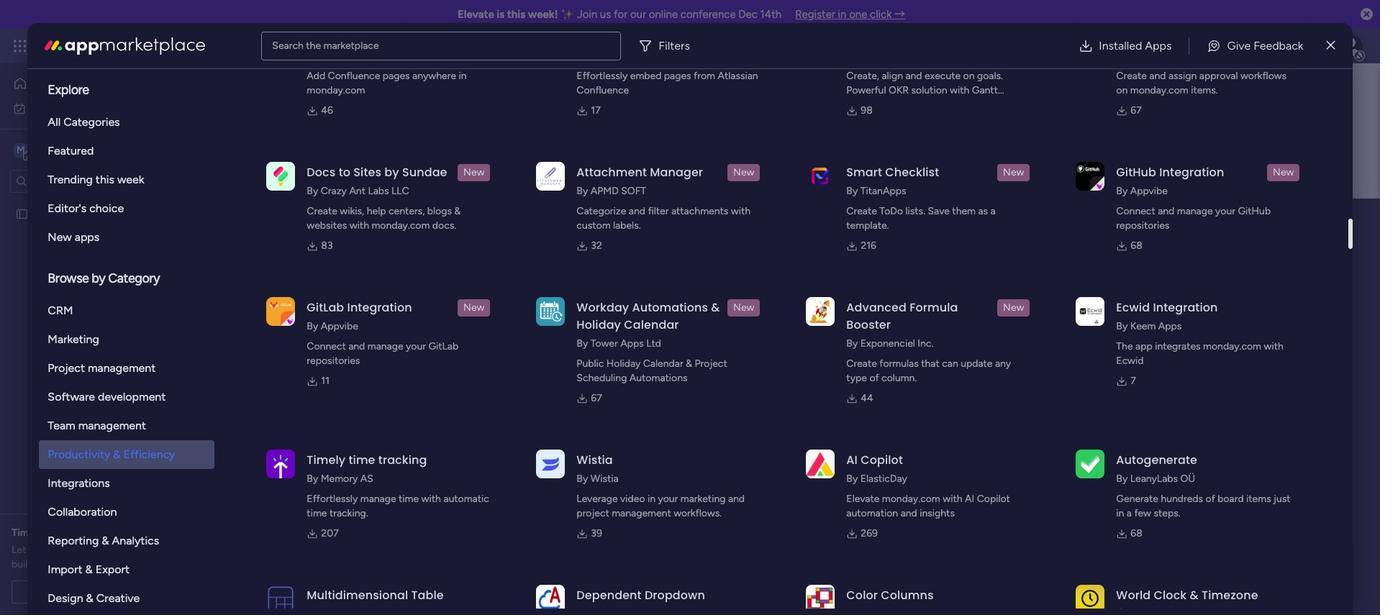 Task type: vqa. For each thing, say whether or not it's contained in the screenshot.


Task type: locate. For each thing, give the bounding box(es) containing it.
by inside ai copilot by elasticday
[[847, 473, 858, 485]]

in right the anywhere
[[459, 70, 467, 82]]

select product image
[[13, 39, 27, 53]]

integration up connect and manage your github repositories
[[1160, 164, 1224, 181]]

holiday down by tower apps ltd
[[606, 358, 641, 370]]

for right us
[[614, 8, 628, 21]]

repositories up the 11
[[307, 355, 360, 367]]

for left an
[[37, 527, 50, 539]]

by up leverage
[[577, 473, 588, 485]]

1 vertical spatial this
[[96, 173, 114, 186]]

ai inside ai copilot by elasticday
[[847, 452, 858, 468]]

1 vertical spatial elevate
[[847, 493, 880, 505]]

tracking.
[[330, 507, 368, 520]]

by down smart
[[847, 185, 858, 197]]

in right video
[[648, 493, 656, 505]]

1 vertical spatial holiday
[[606, 358, 641, 370]]

and right boards
[[305, 325, 322, 337]]

confluence inside add confluence pages anywhere in monday.com
[[328, 70, 380, 82]]

new for smart checklist
[[1003, 166, 1024, 178]]

pages for embed
[[664, 70, 691, 82]]

visited
[[398, 325, 428, 337]]

67
[[1131, 104, 1142, 117], [591, 392, 602, 404]]

manage down github integration on the right top
[[1177, 205, 1213, 217]]

hundreds
[[1161, 493, 1203, 505]]

and down dashboards
[[348, 340, 365, 353]]

0 horizontal spatial for
[[37, 527, 50, 539]]

confluence down the marketplace
[[328, 70, 380, 82]]

by
[[385, 164, 399, 181], [92, 271, 105, 286]]

our inside time for an expert review let our experts review what you've built so far. free of charge
[[29, 544, 43, 556]]

1 vertical spatial your
[[406, 340, 426, 353]]

create up websites
[[307, 205, 337, 217]]

experts
[[46, 544, 79, 556]]

roadmap
[[847, 99, 887, 111]]

by inside timely time tracking by memory as
[[307, 473, 318, 485]]

work right the "monday"
[[116, 37, 142, 54]]

pages left from on the top
[[664, 70, 691, 82]]

docs
[[307, 164, 336, 181]]

1 horizontal spatial appvibe
[[1130, 185, 1168, 197]]

by up the
[[1116, 320, 1128, 332]]

and
[[906, 70, 922, 82], [1149, 70, 1166, 82], [629, 205, 645, 217], [1158, 205, 1175, 217], [305, 325, 322, 337], [348, 340, 365, 353], [728, 493, 745, 505], [901, 507, 917, 520]]

0 vertical spatial repositories
[[1116, 219, 1170, 232]]

team
[[48, 419, 75, 433]]

elevate up automation
[[847, 493, 880, 505]]

installed apps button
[[1067, 31, 1183, 60]]

that
[[921, 358, 940, 370]]

0 vertical spatial confluence
[[328, 70, 380, 82]]

monday.com right integrates
[[1203, 340, 1262, 353]]

leverage video in your marketing and project management workflows.
[[577, 493, 745, 520]]

1 horizontal spatial confluence
[[577, 84, 629, 96]]

2 vertical spatial a
[[92, 586, 97, 598]]

repositories inside the connect and manage your gitlab repositories
[[307, 355, 360, 367]]

integrations
[[48, 476, 110, 490]]

by up llc
[[385, 164, 399, 181]]

1 horizontal spatial time
[[349, 452, 375, 468]]

your down github integration on the right top
[[1216, 205, 1236, 217]]

0 horizontal spatial appvibe
[[321, 320, 358, 332]]

0 horizontal spatial elevate
[[458, 8, 494, 21]]

1 vertical spatial connect
[[307, 340, 346, 353]]

collaboration
[[48, 505, 117, 519]]

new for docs to sites by sundae
[[464, 166, 485, 178]]

1 vertical spatial our
[[29, 544, 43, 556]]

automations
[[632, 299, 708, 316], [630, 372, 688, 384]]

your down visited
[[406, 340, 426, 353]]

create formulas that can update any type of column.
[[847, 358, 1011, 384]]

68 down connect and manage your github repositories
[[1131, 240, 1143, 252]]

project
[[577, 507, 609, 520]]

create inside create todo lists. save them as a template.
[[847, 205, 877, 217]]

us
[[600, 8, 611, 21]]

and right "marketing"
[[728, 493, 745, 505]]

main down labs
[[359, 204, 415, 236]]

1 vertical spatial 68
[[1131, 527, 1143, 540]]

0 vertical spatial holiday
[[577, 317, 621, 333]]

crazy
[[321, 185, 347, 197]]

built
[[12, 558, 31, 571]]

1 vertical spatial review
[[82, 544, 112, 556]]

pages inside the effortlessly embed pages from atlassian confluence
[[664, 70, 691, 82]]

efficiency
[[123, 448, 175, 461]]

editor's
[[48, 201, 87, 215]]

0 horizontal spatial gitlab
[[307, 299, 344, 316]]

0 vertical spatial for
[[614, 8, 628, 21]]

67 down notifications image
[[1131, 104, 1142, 117]]

create inside "create formulas that can update any type of column."
[[847, 358, 877, 370]]

connect down dashboards
[[307, 340, 346, 353]]

7
[[1131, 375, 1136, 387]]

2 horizontal spatial a
[[1127, 507, 1132, 520]]

by appvibe for github
[[1116, 185, 1168, 197]]

& inside create wikis, help centers, blogs & websites with monday.com docs.
[[454, 205, 461, 217]]

main workspace inside the workspace selection element
[[33, 143, 118, 157]]

1 vertical spatial github
[[1238, 205, 1271, 217]]

1 vertical spatial workspace
[[420, 204, 544, 236]]

a inside create todo lists. save them as a template.
[[991, 205, 996, 217]]

and left assign
[[1149, 70, 1166, 82]]

by
[[307, 185, 318, 197], [577, 185, 588, 197], [847, 185, 858, 197], [1116, 185, 1128, 197], [307, 320, 318, 332], [1116, 320, 1128, 332], [577, 338, 588, 350], [847, 338, 858, 350], [307, 473, 318, 485], [577, 473, 588, 485], [847, 473, 858, 485], [1116, 473, 1128, 485]]

import
[[48, 563, 82, 576]]

with inside create, align and execute on goals. powerful okr solution with gantt roadmap
[[950, 84, 970, 96]]

0 vertical spatial 68
[[1131, 240, 1143, 252]]

and up the labels.
[[629, 205, 645, 217]]

effortlessly inside effortlessly manage time with automatic time tracking.
[[307, 493, 358, 505]]

68
[[1131, 240, 1143, 252], [1131, 527, 1143, 540]]

create
[[1116, 70, 1147, 82], [307, 205, 337, 217], [847, 205, 877, 217], [847, 358, 877, 370]]

of inside generate hundreds of board items just in a few steps.
[[1206, 493, 1215, 505]]

wikis,
[[340, 205, 364, 217]]

32
[[591, 240, 602, 252]]

apps inside button
[[1145, 39, 1172, 52]]

& inside public holiday calendar & project scheduling automations
[[686, 358, 692, 370]]

llc
[[391, 185, 409, 197]]

of right free
[[86, 558, 96, 571]]

create up type at the bottom right
[[847, 358, 877, 370]]

monday.com down the centers,
[[372, 219, 430, 232]]

this right recently
[[480, 325, 496, 337]]

1 horizontal spatial copilot
[[977, 493, 1010, 505]]

ltd
[[646, 338, 661, 350]]

1 vertical spatial copilot
[[977, 493, 1010, 505]]

pages left the anywhere
[[383, 70, 410, 82]]

0 vertical spatial connect
[[1116, 205, 1156, 217]]

connect inside connect and manage your github repositories
[[1116, 205, 1156, 217]]

apps image
[[1223, 39, 1237, 53]]

by appvibe down the boards on the top left of page
[[307, 320, 358, 332]]

apps inside ecwid integration by keem apps
[[1158, 320, 1182, 332]]

review up import & export on the bottom left of page
[[82, 544, 112, 556]]

marketing
[[48, 332, 99, 346]]

repositories for github
[[1116, 219, 1170, 232]]

by appvibe down github integration on the right top
[[1116, 185, 1168, 197]]

a right as
[[991, 205, 996, 217]]

connect inside the connect and manage your gitlab repositories
[[307, 340, 346, 353]]

register in one click →
[[795, 8, 905, 21]]

1 vertical spatial apps
[[1158, 320, 1182, 332]]

featured
[[48, 144, 94, 158]]

apmd
[[591, 185, 619, 197]]

appvibe for github
[[1130, 185, 1168, 197]]

and inside elevate monday.com with ai copilot automation and insights
[[901, 507, 917, 520]]

calendar down ltd
[[643, 358, 683, 370]]

monday.com inside create wikis, help centers, blogs & websites with monday.com docs.
[[372, 219, 430, 232]]

manage down as
[[360, 493, 396, 505]]

github inside connect and manage your github repositories
[[1238, 205, 1271, 217]]

integration inside ecwid integration by keem apps
[[1153, 299, 1218, 316]]

app logo image for generate hundreds of board items just in a few steps.
[[1076, 450, 1105, 478]]

app logo image for categorize and filter attachments with custom labels.
[[536, 162, 565, 191]]

and inside create, align and execute on goals. powerful okr solution with gantt roadmap
[[906, 70, 922, 82]]

apps marketplace image
[[45, 37, 205, 54]]

confluence inside the effortlessly embed pages from atlassian confluence
[[577, 84, 629, 96]]

test right public board icon
[[34, 208, 53, 220]]

tracking
[[378, 452, 427, 468]]

by right browse
[[92, 271, 105, 286]]

1 pages from the left
[[383, 70, 410, 82]]

your for gitlab integration
[[406, 340, 426, 353]]

atlassian
[[718, 70, 758, 82]]

0 horizontal spatial test
[[34, 208, 53, 220]]

by down timely
[[307, 473, 318, 485]]

wistia by wistia
[[577, 452, 619, 485]]

0 horizontal spatial 67
[[591, 392, 602, 404]]

1 vertical spatial a
[[1127, 507, 1132, 520]]

time down tracking
[[399, 493, 419, 505]]

in left one
[[838, 8, 847, 21]]

effortlessly for time
[[307, 493, 358, 505]]

0 vertical spatial work
[[116, 37, 142, 54]]

repositories down github integration on the right top
[[1116, 219, 1170, 232]]

a down import & export on the bottom left of page
[[92, 586, 97, 598]]

by up generate
[[1116, 473, 1128, 485]]

effortlessly up 17
[[577, 70, 628, 82]]

a inside generate hundreds of board items just in a few steps.
[[1127, 507, 1132, 520]]

1 horizontal spatial of
[[870, 372, 879, 384]]

ecwid inside the app integrates monday.com with ecwid
[[1116, 355, 1144, 367]]

main workspace down sundae
[[359, 204, 544, 236]]

schedule a meeting
[[47, 586, 136, 598]]

0 vertical spatial elevate
[[458, 8, 494, 21]]

automations inside public holiday calendar & project scheduling automations
[[630, 372, 688, 384]]

with inside categorize and filter attachments with custom labels.
[[731, 205, 751, 217]]

your inside the connect and manage your gitlab repositories
[[406, 340, 426, 353]]

copilot
[[861, 452, 903, 468], [977, 493, 1010, 505]]

apps left ltd
[[620, 338, 644, 350]]

of right type at the bottom right
[[870, 372, 879, 384]]

feedback
[[1254, 39, 1304, 52]]

filters button
[[633, 31, 702, 60]]

1 vertical spatial test
[[296, 358, 315, 370]]

1 vertical spatial work
[[48, 102, 70, 114]]

new for advanced formula booster
[[1003, 302, 1024, 314]]

0 horizontal spatial repositories
[[307, 355, 360, 367]]

effortlessly down memory
[[307, 493, 358, 505]]

integration up integrates
[[1153, 299, 1218, 316]]

1 ecwid from the top
[[1116, 299, 1150, 316]]

browse
[[48, 271, 89, 286]]

explore
[[48, 82, 89, 98]]

0 horizontal spatial effortlessly
[[307, 493, 358, 505]]

on left goals.
[[963, 70, 975, 82]]

0 horizontal spatial of
[[86, 558, 96, 571]]

0 vertical spatial your
[[1216, 205, 1236, 217]]

1 horizontal spatial test
[[296, 358, 315, 370]]

this
[[507, 8, 526, 21], [96, 173, 114, 186], [480, 325, 496, 337]]

1 vertical spatial of
[[1206, 493, 1215, 505]]

1 horizontal spatial main workspace
[[359, 204, 544, 236]]

main right the workspace image in the top of the page
[[33, 143, 58, 157]]

help image
[[1290, 39, 1304, 53]]

0 horizontal spatial a
[[92, 586, 97, 598]]

0 vertical spatial appvibe
[[1130, 185, 1168, 197]]

1 horizontal spatial ai
[[965, 493, 975, 505]]

your inside connect and manage your github repositories
[[1216, 205, 1236, 217]]

automations down ltd
[[630, 372, 688, 384]]

0 horizontal spatial copilot
[[861, 452, 903, 468]]

calendar up ltd
[[624, 317, 679, 333]]

notifications image
[[1128, 39, 1142, 53]]

wistia
[[577, 452, 613, 468], [591, 473, 619, 485]]

add confluence pages anywhere in monday.com
[[307, 70, 467, 96]]

0 horizontal spatial main
[[33, 143, 58, 157]]

1 vertical spatial for
[[37, 527, 50, 539]]

1 vertical spatial appvibe
[[321, 320, 358, 332]]

2 ecwid from the top
[[1116, 355, 1144, 367]]

apps up integrates
[[1158, 320, 1182, 332]]

&
[[454, 205, 461, 217], [711, 299, 720, 316], [686, 358, 692, 370], [113, 448, 121, 461], [102, 534, 109, 548], [85, 563, 93, 576], [1190, 587, 1199, 604], [86, 592, 93, 605]]

create up template.
[[847, 205, 877, 217]]

this right is
[[507, 8, 526, 21]]

option
[[0, 201, 184, 204]]

manage inside connect and manage your github repositories
[[1177, 205, 1213, 217]]

appvibe
[[1130, 185, 1168, 197], [321, 320, 358, 332]]

and inside connect and manage your github repositories
[[1158, 205, 1175, 217]]

0 vertical spatial of
[[870, 372, 879, 384]]

repositories
[[1116, 219, 1170, 232], [307, 355, 360, 367]]

0 vertical spatial gitlab
[[307, 299, 344, 316]]

work inside my work button
[[48, 102, 70, 114]]

on inside create, align and execute on goals. powerful okr solution with gantt roadmap
[[963, 70, 975, 82]]

2 vertical spatial of
[[86, 558, 96, 571]]

gitlab up dashboards
[[307, 299, 344, 316]]

appvibe down github integration on the right top
[[1130, 185, 1168, 197]]

schedule
[[47, 586, 89, 598]]

our left "online" on the top left of page
[[630, 8, 646, 21]]

monday.com up insights in the bottom right of the page
[[882, 493, 940, 505]]

automations up ltd
[[632, 299, 708, 316]]

confluence up 17
[[577, 84, 629, 96]]

conference
[[681, 8, 736, 21]]

2 horizontal spatial time
[[399, 493, 419, 505]]

0 horizontal spatial main workspace
[[33, 143, 118, 157]]

appvibe down gitlab integration at the left of the page
[[321, 320, 358, 332]]

gitlab down recently
[[428, 340, 459, 353]]

17
[[591, 104, 601, 117]]

home button
[[9, 72, 155, 95]]

1 horizontal spatial on
[[1116, 84, 1128, 96]]

2 68 from the top
[[1131, 527, 1143, 540]]

1 horizontal spatial by appvibe
[[1116, 185, 1168, 197]]

create inside create wikis, help centers, blogs & websites with monday.com docs.
[[307, 205, 337, 217]]

search
[[272, 39, 304, 51]]

2 vertical spatial manage
[[360, 493, 396, 505]]

repositories inside connect and manage your github repositories
[[1116, 219, 1170, 232]]

app logo image
[[806, 162, 835, 191], [267, 162, 295, 191], [536, 162, 565, 191], [1076, 162, 1105, 191], [267, 297, 295, 326], [536, 297, 565, 326], [806, 297, 835, 326], [1076, 297, 1105, 326], [267, 450, 295, 478], [536, 450, 565, 478], [806, 450, 835, 478], [1076, 450, 1105, 478], [267, 585, 295, 614], [536, 585, 565, 614], [806, 585, 835, 614], [1076, 585, 1105, 614]]

1 vertical spatial confluence
[[577, 84, 629, 96]]

recent boards
[[271, 290, 346, 304]]

workflows.
[[674, 507, 722, 520]]

manage down you
[[368, 340, 403, 353]]

and inside categorize and filter attachments with custom labels.
[[629, 205, 645, 217]]

copilot inside elevate monday.com with ai copilot automation and insights
[[977, 493, 1010, 505]]

manage inside the connect and manage your gitlab repositories
[[368, 340, 403, 353]]

create down notifications image
[[1116, 70, 1147, 82]]

connect down github integration on the right top
[[1116, 205, 1156, 217]]

workspace selection element
[[14, 141, 120, 160]]

autogenerate by leanylabs oü
[[1116, 452, 1198, 485]]

integration up you
[[347, 299, 412, 316]]

a left few
[[1127, 507, 1132, 520]]

0 vertical spatial our
[[630, 8, 646, 21]]

of inside "create formulas that can update any type of column."
[[870, 372, 879, 384]]

appvibe for gitlab
[[321, 320, 358, 332]]

app logo image for connect and manage your github repositories
[[1076, 162, 1105, 191]]

0 vertical spatial calendar
[[624, 317, 679, 333]]

and left insights in the bottom right of the page
[[901, 507, 917, 520]]

1 horizontal spatial main
[[359, 204, 415, 236]]

68 for generate hundreds of board items just in a few steps.
[[1131, 527, 1143, 540]]

your inside leverage video in your marketing and project management workflows.
[[658, 493, 678, 505]]

1 horizontal spatial github
[[1238, 205, 1271, 217]]

Main workspace field
[[356, 204, 1322, 236]]

elevate for elevate monday.com with ai copilot automation and insights
[[847, 493, 880, 505]]

elevate is this week! ✨ join us for our online conference dec 14th
[[458, 8, 782, 21]]

export
[[95, 563, 129, 576]]

1 horizontal spatial gitlab
[[428, 340, 459, 353]]

0 vertical spatial apps
[[1145, 39, 1172, 52]]

timely time tracking by memory as
[[307, 452, 427, 485]]

1 horizontal spatial repositories
[[1116, 219, 1170, 232]]

apps
[[1145, 39, 1172, 52], [1158, 320, 1182, 332], [620, 338, 644, 350]]

0 vertical spatial by appvibe
[[1116, 185, 1168, 197]]

by left apmd
[[577, 185, 588, 197]]

0 vertical spatial ecwid
[[1116, 299, 1150, 316]]

work
[[116, 37, 142, 54], [48, 102, 70, 114]]

installed apps
[[1099, 39, 1172, 52]]

for inside time for an expert review let our experts review what you've built so far. free of charge
[[37, 527, 50, 539]]

main workspace down all categories
[[33, 143, 118, 157]]

m
[[17, 144, 25, 156]]

apps right notifications image
[[1145, 39, 1172, 52]]

by inside the autogenerate by leanylabs oü
[[1116, 473, 1128, 485]]

register in one click → link
[[795, 8, 905, 21]]

0 horizontal spatial work
[[48, 102, 70, 114]]

1 horizontal spatial our
[[630, 8, 646, 21]]

0 horizontal spatial ai
[[847, 452, 858, 468]]

integration for github integration
[[1160, 164, 1224, 181]]

app logo image for connect and manage your gitlab repositories
[[267, 297, 295, 326]]

time up 207
[[307, 507, 327, 520]]

0 vertical spatial ai
[[847, 452, 858, 468]]

by down docs
[[307, 185, 318, 197]]

create todo lists. save them as a template.
[[847, 205, 996, 232]]

67 down 'scheduling'
[[591, 392, 602, 404]]

1 horizontal spatial work
[[116, 37, 142, 54]]

oü
[[1181, 473, 1195, 485]]

2 horizontal spatial your
[[1216, 205, 1236, 217]]

by left elasticday
[[847, 473, 858, 485]]

effortlessly for confluence
[[577, 70, 628, 82]]

1 horizontal spatial elevate
[[847, 493, 880, 505]]

1 vertical spatial on
[[1116, 84, 1128, 96]]

connect for gitlab
[[307, 340, 346, 353]]

the
[[1116, 340, 1133, 353]]

1 68 from the top
[[1131, 240, 1143, 252]]

the app integrates monday.com with ecwid
[[1116, 340, 1284, 367]]

1 vertical spatial calendar
[[643, 358, 683, 370]]

app logo image for public holiday calendar & project scheduling automations
[[536, 297, 565, 326]]

review up what
[[99, 527, 130, 539]]

can
[[942, 358, 958, 370]]

your up workflows.
[[658, 493, 678, 505]]

0 vertical spatial 67
[[1131, 104, 1142, 117]]

elevate inside elevate monday.com with ai copilot automation and insights
[[847, 493, 880, 505]]

1 horizontal spatial effortlessly
[[577, 70, 628, 82]]

dependent dropdown
[[577, 587, 705, 604]]

monday.com down assign
[[1130, 84, 1189, 96]]

1 vertical spatial ai
[[965, 493, 975, 505]]

and up okr
[[906, 70, 922, 82]]

0 horizontal spatial by appvibe
[[307, 320, 358, 332]]

test down boards
[[296, 358, 315, 370]]

of left board
[[1206, 493, 1215, 505]]

0 vertical spatial manage
[[1177, 205, 1213, 217]]

0 vertical spatial by
[[385, 164, 399, 181]]

for
[[614, 8, 628, 21], [37, 527, 50, 539]]

1 vertical spatial by appvibe
[[307, 320, 358, 332]]

category
[[108, 271, 160, 286]]

on down installed apps button
[[1116, 84, 1128, 96]]

0 vertical spatial test
[[34, 208, 53, 220]]

monday.com inside add confluence pages anywhere in monday.com
[[307, 84, 365, 96]]

boards
[[311, 290, 346, 304]]

in inside leverage video in your marketing and project management workflows.
[[648, 493, 656, 505]]

docs.
[[432, 219, 456, 232]]

work up all
[[48, 102, 70, 114]]

create for docs to sites by sundae
[[307, 205, 337, 217]]

2 pages from the left
[[664, 70, 691, 82]]

68 down few
[[1131, 527, 1143, 540]]

pages inside add confluence pages anywhere in monday.com
[[383, 70, 410, 82]]

elevate monday.com with ai copilot automation and insights
[[847, 493, 1010, 520]]

monday.com up 46
[[307, 84, 365, 96]]

automations inside workday automations & holiday calendar
[[632, 299, 708, 316]]

search everything image
[[1258, 39, 1272, 53]]

effortlessly inside the effortlessly embed pages from atlassian confluence
[[577, 70, 628, 82]]

in down generate
[[1116, 507, 1124, 520]]

our up so
[[29, 544, 43, 556]]

on inside the create and assign approval workflows on monday.com items.
[[1116, 84, 1128, 96]]

ai inside elevate monday.com with ai copilot automation and insights
[[965, 493, 975, 505]]

0 vertical spatial time
[[349, 452, 375, 468]]

0 horizontal spatial project
[[48, 361, 85, 375]]

monday.com inside the create and assign approval workflows on monday.com items.
[[1130, 84, 1189, 96]]

memory
[[321, 473, 358, 485]]

2 vertical spatial your
[[658, 493, 678, 505]]

0 horizontal spatial our
[[29, 544, 43, 556]]

ecwid up keem
[[1116, 299, 1150, 316]]

development
[[98, 390, 166, 404]]

monday.com inside elevate monday.com with ai copilot automation and insights
[[882, 493, 940, 505]]

labs
[[368, 185, 389, 197]]

booster
[[847, 317, 891, 333]]

ecwid down the
[[1116, 355, 1144, 367]]

by appvibe for gitlab
[[307, 320, 358, 332]]



Task type: describe. For each thing, give the bounding box(es) containing it.
integration for ecwid integration by keem apps
[[1153, 299, 1218, 316]]

attachments
[[671, 205, 729, 217]]

marketing
[[681, 493, 726, 505]]

0 horizontal spatial time
[[307, 507, 327, 520]]

recent
[[271, 290, 308, 304]]

with inside create wikis, help centers, blogs & websites with monday.com docs.
[[349, 219, 369, 232]]

items
[[1246, 493, 1271, 505]]

monday.com inside the app integrates monday.com with ecwid
[[1203, 340, 1262, 353]]

0 horizontal spatial this
[[96, 173, 114, 186]]

inbox image
[[1159, 39, 1174, 53]]

automatic
[[444, 493, 489, 505]]

ecwid inside ecwid integration by keem apps
[[1116, 299, 1150, 316]]

manage inside effortlessly manage time with automatic time tracking.
[[360, 493, 396, 505]]

align
[[882, 70, 903, 82]]

workflows
[[1241, 70, 1287, 82]]

2 vertical spatial apps
[[620, 338, 644, 350]]

filters
[[659, 39, 690, 52]]

new for github integration
[[1273, 166, 1294, 178]]

lists.
[[906, 205, 925, 217]]

generate hundreds of board items just in a few steps.
[[1116, 493, 1291, 520]]

& inside world clock & timezone converter
[[1190, 587, 1199, 604]]

create,
[[847, 70, 879, 82]]

269
[[861, 527, 878, 540]]

an
[[53, 527, 64, 539]]

autogenerate
[[1116, 452, 1198, 468]]

in inside generate hundreds of board items just in a few steps.
[[1116, 507, 1124, 520]]

main inside the workspace selection element
[[33, 143, 58, 157]]

exponenciel
[[860, 338, 915, 350]]

manage for gitlab integration
[[368, 340, 403, 353]]

all
[[48, 115, 61, 129]]

multidimensional
[[307, 587, 408, 604]]

new for workday automations & holiday calendar
[[733, 302, 754, 314]]

dashboards
[[324, 325, 376, 337]]

column.
[[882, 372, 917, 384]]

custom
[[577, 219, 611, 232]]

and inside leverage video in your marketing and project management workflows.
[[728, 493, 745, 505]]

anywhere
[[412, 70, 456, 82]]

with inside elevate monday.com with ai copilot automation and insights
[[943, 493, 963, 505]]

let
[[12, 544, 26, 556]]

with inside effortlessly manage time with automatic time tracking.
[[421, 493, 441, 505]]

by up public
[[577, 338, 588, 350]]

public holiday calendar & project scheduling automations
[[577, 358, 727, 384]]

brad klo image
[[1340, 35, 1363, 58]]

0 vertical spatial workspace
[[61, 143, 118, 157]]

update
[[961, 358, 993, 370]]

recently
[[430, 325, 467, 337]]

connect for github
[[1116, 205, 1156, 217]]

categorize
[[577, 205, 626, 217]]

leverage
[[577, 493, 618, 505]]

and inside the connect and manage your gitlab repositories
[[348, 340, 365, 353]]

a inside button
[[92, 586, 97, 598]]

create for advanced formula booster
[[847, 358, 877, 370]]

create inside the create and assign approval workflows on monday.com items.
[[1116, 70, 1147, 82]]

create for smart checklist
[[847, 205, 877, 217]]

formulas
[[880, 358, 919, 370]]

effortlessly embed pages from atlassian confluence
[[577, 70, 758, 96]]

public board image
[[15, 207, 29, 221]]

44
[[861, 392, 873, 404]]

by down github integration on the right top
[[1116, 185, 1128, 197]]

by inside wistia by wistia
[[577, 473, 588, 485]]

0 vertical spatial this
[[507, 8, 526, 21]]

copilot inside ai copilot by elasticday
[[861, 452, 903, 468]]

online
[[649, 8, 678, 21]]

apps
[[75, 230, 100, 244]]

trending
[[48, 173, 93, 186]]

1 vertical spatial main workspace
[[359, 204, 544, 236]]

todo
[[880, 205, 903, 217]]

timezone
[[1202, 587, 1258, 604]]

columns
[[881, 587, 934, 604]]

11
[[321, 375, 330, 387]]

pages for confluence
[[383, 70, 410, 82]]

46
[[321, 104, 333, 117]]

dec
[[739, 8, 758, 21]]

your for github integration
[[1216, 205, 1236, 217]]

of inside time for an expert review let our experts review what you've built so far. free of charge
[[86, 558, 96, 571]]

see plans
[[252, 40, 295, 52]]

new for attachment manager
[[733, 166, 754, 178]]

0 vertical spatial review
[[99, 527, 130, 539]]

creative
[[96, 592, 140, 605]]

0 horizontal spatial github
[[1116, 164, 1156, 181]]

solution
[[911, 84, 947, 96]]

0 vertical spatial wistia
[[577, 452, 613, 468]]

embed
[[630, 70, 662, 82]]

time
[[12, 527, 34, 539]]

gitlab inside the connect and manage your gitlab repositories
[[428, 340, 459, 353]]

gitlab integration
[[307, 299, 412, 316]]

14th
[[760, 8, 782, 21]]

app logo image for create formulas that can update any type of column.
[[806, 297, 835, 326]]

register
[[795, 8, 835, 21]]

boards
[[271, 325, 302, 337]]

workday automations & holiday calendar
[[577, 299, 720, 333]]

you
[[379, 325, 395, 337]]

multidimensional table
[[307, 587, 444, 604]]

1 horizontal spatial 67
[[1131, 104, 1142, 117]]

1 horizontal spatial this
[[480, 325, 496, 337]]

my work
[[32, 102, 70, 114]]

test inside list box
[[34, 208, 53, 220]]

& inside workday automations & holiday calendar
[[711, 299, 720, 316]]

app logo image for leverage video in your marketing and project management workflows.
[[536, 450, 565, 478]]

video
[[620, 493, 645, 505]]

Search in workspace field
[[30, 173, 120, 189]]

by right boards
[[307, 320, 318, 332]]

workspace image
[[14, 142, 28, 158]]

✨
[[561, 8, 574, 21]]

1 vertical spatial 67
[[591, 392, 602, 404]]

holiday inside workday automations & holiday calendar
[[577, 317, 621, 333]]

repositories for gitlab
[[307, 355, 360, 367]]

in inside add confluence pages anywhere in monday.com
[[459, 70, 467, 82]]

app logo image for elevate monday.com with ai copilot automation and insights
[[806, 450, 835, 478]]

automation
[[847, 507, 898, 520]]

public
[[577, 358, 604, 370]]

design
[[48, 592, 83, 605]]

leanylabs
[[1130, 473, 1178, 485]]

work for monday
[[116, 37, 142, 54]]

elevate for elevate is this week! ✨ join us for our online conference dec 14th
[[458, 8, 494, 21]]

1 vertical spatial time
[[399, 493, 419, 505]]

scheduling
[[577, 372, 627, 384]]

by down booster
[[847, 338, 858, 350]]

add to favorites image
[[930, 357, 944, 371]]

68 for connect and manage your github repositories
[[1131, 240, 1143, 252]]

app logo image for the app integrates monday.com with ecwid
[[1076, 297, 1105, 326]]

1 horizontal spatial by
[[385, 164, 399, 181]]

reporting & analytics
[[48, 534, 159, 548]]

app logo image for effortlessly manage time with automatic time tracking.
[[267, 450, 295, 478]]

new for gitlab integration
[[464, 302, 485, 314]]

98
[[861, 104, 873, 117]]

join
[[577, 8, 597, 21]]

create wikis, help centers, blogs & websites with monday.com docs.
[[307, 205, 461, 232]]

test link
[[250, 344, 963, 385]]

give feedback link
[[1196, 31, 1315, 60]]

work for my
[[48, 102, 70, 114]]

calendar inside workday automations & holiday calendar
[[624, 317, 679, 333]]

boards and dashboards you visited recently in this workspace
[[271, 325, 547, 337]]

free
[[64, 558, 83, 571]]

time for an expert review let our experts review what you've built so far. free of charge
[[12, 527, 168, 571]]

management inside leverage video in your marketing and project management workflows.
[[612, 507, 671, 520]]

one
[[849, 8, 867, 21]]

software
[[48, 390, 95, 404]]

with inside the app integrates monday.com with ecwid
[[1264, 340, 1284, 353]]

world clock & timezone converter
[[1116, 587, 1258, 615]]

and inside the create and assign approval workflows on monday.com items.
[[1149, 70, 1166, 82]]

advanced
[[847, 299, 907, 316]]

charge
[[98, 558, 129, 571]]

2 vertical spatial workspace
[[499, 325, 547, 337]]

test list box
[[0, 199, 184, 420]]

calendar inside public holiday calendar & project scheduling automations
[[643, 358, 683, 370]]

1 vertical spatial wistia
[[591, 473, 619, 485]]

1 vertical spatial by
[[92, 271, 105, 286]]

app logo image for create wikis, help centers, blogs & websites with monday.com docs.
[[267, 162, 295, 191]]

monday work management
[[64, 37, 224, 54]]

new apps
[[48, 230, 100, 244]]

connect and manage your github repositories
[[1116, 205, 1271, 232]]

dapulse x slim image
[[1327, 37, 1335, 54]]

integration for gitlab integration
[[347, 299, 412, 316]]

1 horizontal spatial for
[[614, 8, 628, 21]]

advanced formula booster
[[847, 299, 958, 333]]

see
[[252, 40, 269, 52]]

manage for github integration
[[1177, 205, 1213, 217]]

sundae
[[402, 164, 447, 181]]

project inside public holiday calendar & project scheduling automations
[[695, 358, 727, 370]]

ecwid integration by keem apps
[[1116, 299, 1218, 332]]

app logo image for create todo lists. save them as a template.
[[806, 162, 835, 191]]

powerful
[[847, 84, 886, 96]]

holiday inside public holiday calendar & project scheduling automations
[[606, 358, 641, 370]]

invite members image
[[1191, 39, 1205, 53]]

execute
[[925, 70, 961, 82]]

by inside ecwid integration by keem apps
[[1116, 320, 1128, 332]]

smart
[[847, 164, 882, 181]]

in right recently
[[469, 325, 477, 337]]

installed
[[1099, 39, 1142, 52]]

by exponenciel inc.
[[847, 338, 934, 350]]

time inside timely time tracking by memory as
[[349, 452, 375, 468]]



